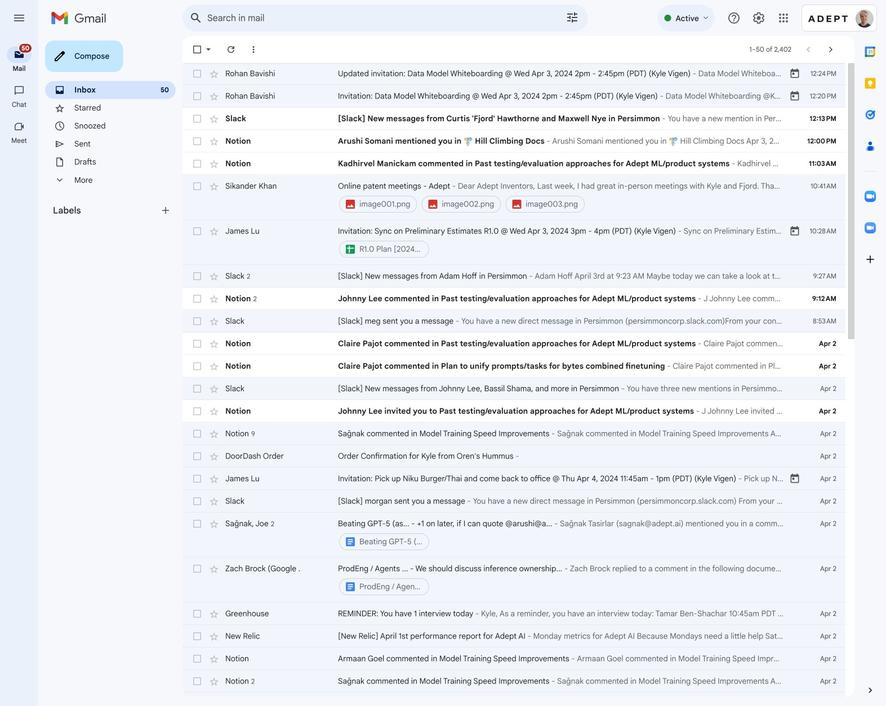 Task type: describe. For each thing, give the bounding box(es) containing it.
advanced search options image
[[561, 6, 584, 29]]

cell for 6th row from the top
[[338, 181, 789, 215]]

16 row from the top
[[183, 446, 846, 468]]

17 row from the top
[[183, 468, 846, 491]]

14 row from the top
[[183, 401, 846, 423]]

cell for 20th row from the top
[[338, 564, 789, 598]]

7 row from the top
[[183, 220, 846, 265]]

Search in mail text field
[[207, 12, 534, 24]]

4 row from the top
[[183, 130, 846, 153]]

6 row from the top
[[183, 175, 846, 220]]

cell for seventh row
[[338, 226, 789, 260]]

8 row from the top
[[183, 265, 846, 288]]

12 row from the top
[[183, 355, 846, 378]]

18 row from the top
[[183, 491, 846, 513]]

21 row from the top
[[183, 603, 846, 626]]

calendar event image for 1st row from the top of the page
[[789, 68, 800, 79]]

🚏 image
[[463, 137, 473, 147]]

calendar event image for 24th row from the bottom
[[789, 91, 800, 102]]

1 row from the top
[[183, 63, 846, 85]]



Task type: vqa. For each thing, say whether or not it's contained in the screenshot.
All Mail
no



Task type: locate. For each thing, give the bounding box(es) containing it.
gmail image
[[51, 7, 112, 29]]

1 vertical spatial calendar event image
[[789, 474, 800, 485]]

row
[[183, 63, 846, 85], [183, 85, 846, 108], [183, 108, 846, 130], [183, 130, 846, 153], [183, 153, 846, 175], [183, 175, 846, 220], [183, 220, 846, 265], [183, 265, 846, 288], [183, 288, 846, 310], [183, 310, 846, 333], [183, 333, 846, 355], [183, 355, 846, 378], [183, 378, 846, 401], [183, 401, 846, 423], [183, 423, 846, 446], [183, 446, 846, 468], [183, 468, 846, 491], [183, 491, 846, 513], [183, 513, 846, 558], [183, 558, 846, 603], [183, 603, 846, 626], [183, 626, 846, 648], [183, 648, 846, 671], [183, 671, 846, 693], [183, 693, 846, 707]]

2 calendar event image from the top
[[789, 474, 800, 485]]

10 row from the top
[[183, 310, 846, 333]]

22 row from the top
[[183, 626, 846, 648]]

4 cell from the top
[[338, 564, 789, 598]]

refresh image
[[225, 44, 237, 55]]

search in mail image
[[186, 8, 206, 28]]

2 calendar event image from the top
[[789, 226, 800, 237]]

23 row from the top
[[183, 648, 846, 671]]

11 row from the top
[[183, 333, 846, 355]]

1 calendar event image from the top
[[789, 91, 800, 102]]

13 row from the top
[[183, 378, 846, 401]]

calendar event image
[[789, 91, 800, 102], [789, 226, 800, 237]]

3 row from the top
[[183, 108, 846, 130]]

cell for 19th row
[[338, 519, 789, 553]]

3 cell from the top
[[338, 519, 789, 553]]

1 vertical spatial calendar event image
[[789, 226, 800, 237]]

1 calendar event image from the top
[[789, 68, 800, 79]]

calendar event image for seventh row
[[789, 226, 800, 237]]

calendar event image
[[789, 68, 800, 79], [789, 474, 800, 485]]

None checkbox
[[192, 91, 203, 102], [192, 113, 203, 124], [192, 181, 203, 192], [192, 226, 203, 237], [192, 293, 203, 305], [192, 316, 203, 327], [192, 339, 203, 350], [192, 361, 203, 372], [192, 406, 203, 417], [192, 451, 203, 462], [192, 474, 203, 485], [192, 496, 203, 508], [192, 519, 203, 530], [192, 564, 203, 575], [192, 631, 203, 643], [192, 91, 203, 102], [192, 113, 203, 124], [192, 181, 203, 192], [192, 226, 203, 237], [192, 293, 203, 305], [192, 316, 203, 327], [192, 339, 203, 350], [192, 361, 203, 372], [192, 406, 203, 417], [192, 451, 203, 462], [192, 474, 203, 485], [192, 496, 203, 508], [192, 519, 203, 530], [192, 564, 203, 575], [192, 631, 203, 643]]

cell
[[338, 181, 789, 215], [338, 226, 789, 260], [338, 519, 789, 553], [338, 564, 789, 598]]

settings image
[[752, 11, 766, 25]]

navigation
[[0, 36, 39, 707]]

heading
[[0, 64, 38, 73], [0, 100, 38, 109], [0, 136, 38, 145], [53, 205, 160, 216]]

1 cell from the top
[[338, 181, 789, 215]]

calendar event image for 17th row from the top of the page
[[789, 474, 800, 485]]

0 vertical spatial calendar event image
[[789, 91, 800, 102]]

19 row from the top
[[183, 513, 846, 558]]

9 row from the top
[[183, 288, 846, 310]]

20 row from the top
[[183, 558, 846, 603]]

2 row from the top
[[183, 85, 846, 108]]

24 row from the top
[[183, 671, 846, 693]]

Search in mail search field
[[183, 5, 588, 32]]

15 row from the top
[[183, 423, 846, 446]]

🚏 image
[[669, 137, 678, 147]]

more email options image
[[248, 44, 259, 55]]

tab list
[[855, 36, 886, 666]]

0 vertical spatial calendar event image
[[789, 68, 800, 79]]

25 row from the top
[[183, 693, 846, 707]]

main menu image
[[12, 11, 26, 25]]

None checkbox
[[192, 44, 203, 55], [192, 68, 203, 79], [192, 136, 203, 147], [192, 158, 203, 170], [192, 271, 203, 282], [192, 384, 203, 395], [192, 429, 203, 440], [192, 609, 203, 620], [192, 654, 203, 665], [192, 677, 203, 688], [192, 44, 203, 55], [192, 68, 203, 79], [192, 136, 203, 147], [192, 158, 203, 170], [192, 271, 203, 282], [192, 384, 203, 395], [192, 429, 203, 440], [192, 609, 203, 620], [192, 654, 203, 665], [192, 677, 203, 688]]

5 row from the top
[[183, 153, 846, 175]]

older image
[[825, 44, 837, 55]]

support image
[[727, 11, 741, 25]]

2 cell from the top
[[338, 226, 789, 260]]



